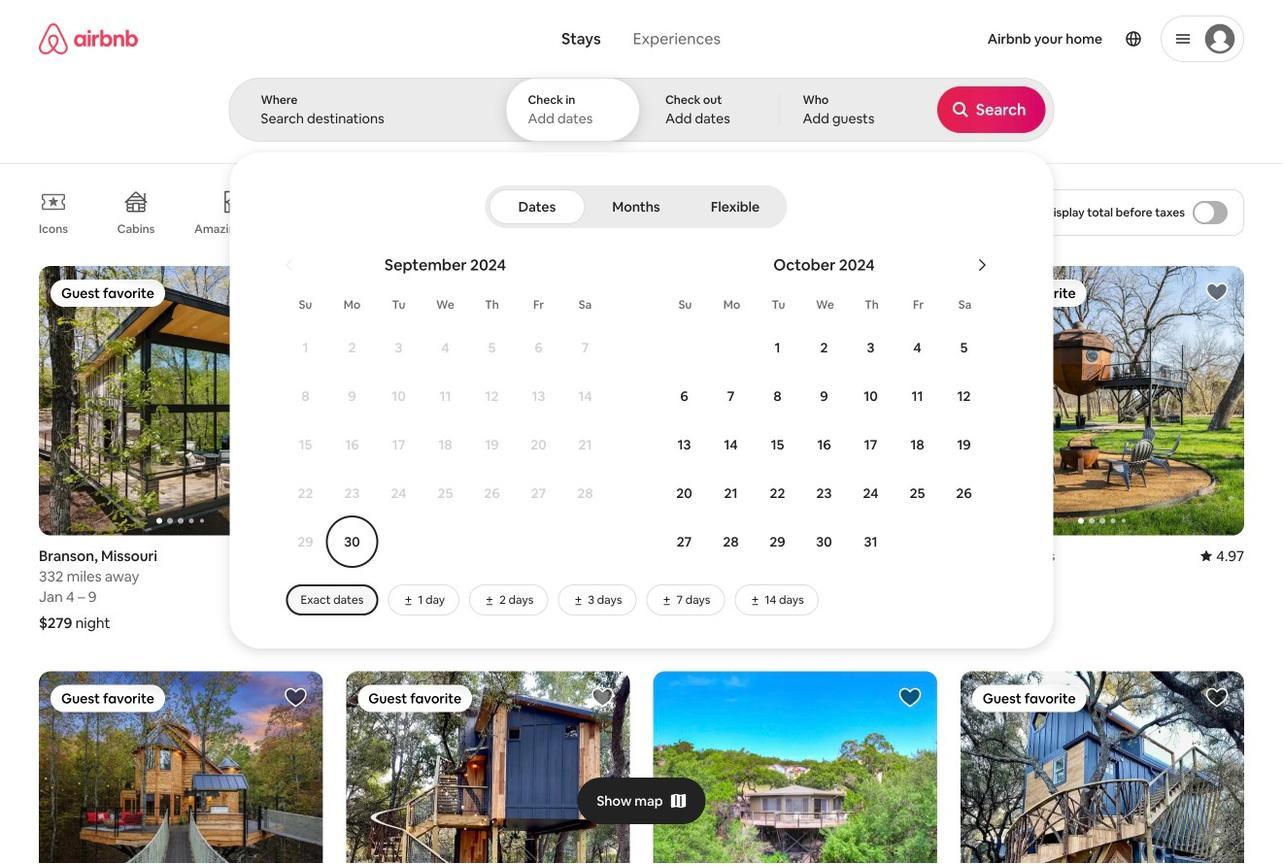 Task type: describe. For each thing, give the bounding box(es) containing it.
calendar application
[[247, 234, 1283, 574]]

what can we help you find? tab list
[[546, 17, 737, 60]]

1 add to wishlist: fredericksburg, texas image from the left
[[591, 686, 614, 710]]

profile element
[[836, 0, 1244, 78]]

add to wishlist: crane hill, alabama image
[[898, 281, 922, 304]]



Task type: vqa. For each thing, say whether or not it's contained in the screenshot.
Main navigation menu ICON at top right
no



Task type: locate. For each thing, give the bounding box(es) containing it.
add to wishlist: aubrey, texas image
[[1205, 281, 1229, 304]]

add to wishlist: fredericksburg, texas image
[[591, 686, 614, 710], [1205, 686, 1229, 710]]

0 horizontal spatial add to wishlist: fredericksburg, texas image
[[591, 686, 614, 710]]

add to wishlist: broken bow, oklahoma image
[[284, 686, 307, 710]]

tab list
[[489, 186, 783, 228]]

2 add to wishlist: fredericksburg, texas image from the left
[[1205, 686, 1229, 710]]

Search destinations search field
[[261, 110, 473, 127]]

1 horizontal spatial add to wishlist: fredericksburg, texas image
[[1205, 686, 1229, 710]]

add to wishlist: lakeway, texas image
[[898, 686, 922, 710]]

None search field
[[229, 0, 1283, 649]]

add to wishlist: perryville, missouri image
[[591, 281, 614, 304]]

add to wishlist: branson, missouri image
[[284, 281, 307, 304]]

group
[[39, 175, 915, 251], [39, 266, 323, 536], [346, 266, 630, 536], [653, 266, 937, 536], [960, 266, 1244, 536], [39, 672, 323, 863], [346, 672, 630, 863], [653, 672, 937, 863], [960, 672, 1244, 863]]



